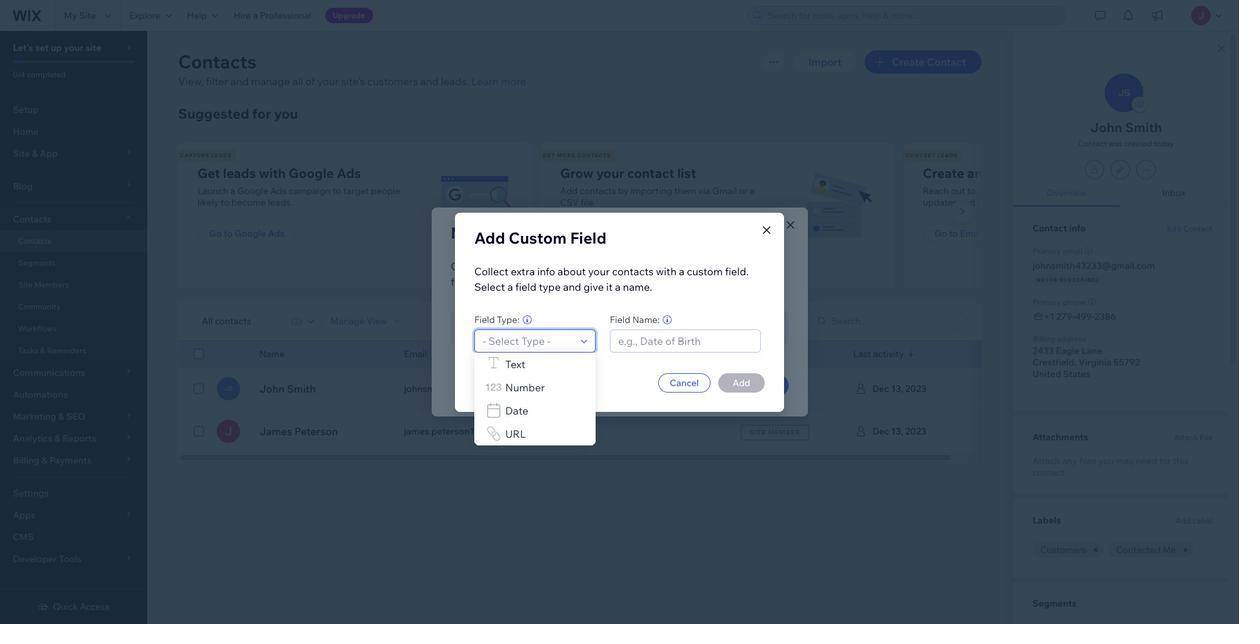 Task type: locate. For each thing, give the bounding box(es) containing it.
1 horizontal spatial info
[[695, 260, 714, 273]]

0 horizontal spatial manage
[[251, 75, 290, 88]]

1 vertical spatial 2386
[[572, 383, 594, 395]]

go down updates in the right top of the page
[[935, 228, 947, 240]]

attach left file
[[1174, 433, 1198, 443]]

Search... field
[[828, 312, 962, 331]]

email right an
[[985, 165, 1019, 181]]

primary for primary phone
[[1033, 298, 1062, 307]]

with right get
[[656, 265, 677, 278]]

None checkbox
[[194, 382, 204, 397]]

info inside collect extra info about your contacts with a custom field. select a field type and give it a name.
[[537, 265, 556, 278]]

13, for peterson
[[892, 426, 904, 438]]

contacts
[[178, 50, 257, 73], [13, 214, 52, 225], [603, 228, 642, 240], [18, 236, 51, 246]]

1 horizontal spatial js
[[1119, 87, 1131, 99]]

john down name at the bottom left
[[260, 383, 285, 396]]

0 horizontal spatial smith
[[287, 383, 316, 396]]

text
[[506, 358, 526, 371]]

2433
[[1033, 345, 1054, 357]]

smith up 'created'
[[1126, 119, 1162, 136]]

to right out
[[968, 185, 976, 197]]

cms link
[[0, 527, 147, 549]]

eagle
[[1056, 345, 1080, 357]]

1 horizontal spatial campaign
[[1022, 165, 1083, 181]]

with
[[259, 165, 286, 181], [1050, 185, 1068, 197], [656, 265, 677, 278]]

contacts up contacts link
[[13, 214, 52, 225]]

2 horizontal spatial with
[[1050, 185, 1068, 197]]

contact up primary email
[[1033, 223, 1068, 234]]

attach for attach any files you may need for this contact.
[[1033, 456, 1061, 467]]

manage your custom fields
[[451, 223, 651, 243]]

google inside button
[[235, 228, 266, 240]]

learn more link
[[538, 276, 593, 289]]

1 go from the left
[[209, 228, 222, 240]]

your up "extra"
[[514, 223, 548, 243]]

with right leads
[[259, 165, 286, 181]]

collect
[[475, 265, 509, 278]]

filter button
[[720, 312, 777, 331]]

1 vertical spatial with
[[1050, 185, 1068, 197]]

1 horizontal spatial learn
[[538, 276, 565, 289]]

newsletters,
[[1070, 185, 1121, 197]]

cms
[[13, 532, 34, 544]]

to down updates in the right top of the page
[[949, 228, 958, 240]]

contacts inside grow your contact list add contacts by importing them via gmail or a csv file.
[[580, 185, 616, 197]]

1 leads from the left
[[211, 152, 232, 159]]

site down done button
[[750, 428, 766, 437]]

1 horizontal spatial for
[[451, 276, 465, 289]]

view,
[[178, 75, 204, 88]]

0 vertical spatial fields
[[610, 223, 651, 243]]

1 horizontal spatial smith
[[1126, 119, 1162, 136]]

field left type:
[[475, 314, 495, 326]]

manage
[[251, 75, 290, 88], [506, 260, 545, 273]]

your right up
[[64, 42, 83, 54]]

1 vertical spatial attach
[[1033, 456, 1061, 467]]

2 dec from the top
[[873, 426, 890, 438]]

field name:
[[610, 314, 660, 326]]

0 horizontal spatial +1
[[516, 383, 527, 395]]

2 horizontal spatial for
[[1160, 456, 1171, 467]]

1 vertical spatial for
[[451, 276, 465, 289]]

fields
[[610, 223, 651, 243], [586, 260, 612, 273]]

1 horizontal spatial attach
[[1174, 433, 1198, 443]]

0 horizontal spatial for
[[252, 105, 271, 122]]

out
[[951, 185, 966, 197]]

smith up james peterson
[[287, 383, 316, 396]]

0 vertical spatial dec
[[873, 383, 890, 395]]

1 vertical spatial dec 13, 2023
[[873, 426, 927, 438]]

0 horizontal spatial leads
[[211, 152, 232, 159]]

e.g., Date of Birth field
[[615, 330, 757, 352]]

contacts up filter
[[178, 50, 257, 73]]

0 vertical spatial email
[[960, 228, 984, 240]]

setup link
[[0, 99, 147, 121]]

contact right edit
[[1184, 224, 1213, 234]]

contacts inside collect extra info about your contacts with a custom field. select a field type and give it a name.
[[612, 265, 654, 278]]

your down an
[[978, 185, 997, 197]]

fields up get
[[610, 223, 651, 243]]

johnsmith43233@gmail.com up subscribed
[[1033, 260, 1155, 272]]

james peterson image
[[217, 420, 240, 444]]

0 vertical spatial john
[[1091, 119, 1123, 136]]

0 vertical spatial with
[[259, 165, 286, 181]]

0 horizontal spatial import
[[572, 228, 601, 240]]

( 2 )
[[291, 316, 302, 327]]

to inside create an email campaign reach out to your subscribers with newsletters, updates and more.
[[968, 185, 976, 197]]

automations
[[13, 389, 68, 401]]

james peterson
[[260, 425, 338, 438]]

create down search for tools, apps, help & more... field
[[892, 56, 925, 68]]

13, for smith
[[892, 383, 904, 395]]

workflows
[[18, 324, 57, 334]]

0 horizontal spatial leads.
[[268, 197, 293, 209]]

add up collect
[[475, 228, 505, 248]]

0 horizontal spatial info
[[537, 265, 556, 278]]

0 vertical spatial js
[[1119, 87, 1131, 99]]

primary down never
[[1033, 298, 1062, 307]]

quick
[[53, 602, 78, 613]]

1 horizontal spatial go
[[935, 228, 947, 240]]

0 vertical spatial contacts
[[580, 185, 616, 197]]

0 vertical spatial 2386
[[1095, 311, 1116, 323]]

manage left all
[[251, 75, 290, 88]]

convert
[[906, 152, 936, 159]]

1 horizontal spatial with
[[656, 265, 677, 278]]

2 2023 from the top
[[906, 426, 927, 438]]

settings link
[[0, 483, 147, 505]]

1 horizontal spatial john
[[1091, 119, 1123, 136]]

an
[[968, 165, 983, 181]]

email inside go to email marketing button
[[960, 228, 984, 240]]

+1 left (279)
[[516, 383, 527, 395]]

2 vertical spatial for
[[1160, 456, 1171, 467]]

smith inside the john smith contact was created today
[[1126, 119, 1162, 136]]

0 horizontal spatial email
[[985, 165, 1019, 181]]

attach left "any"
[[1033, 456, 1061, 467]]

499-
[[1076, 311, 1095, 323], [553, 383, 572, 395]]

1 horizontal spatial leads
[[938, 152, 958, 159]]

peterson
[[295, 425, 338, 438]]

2 vertical spatial site
[[750, 428, 766, 437]]

your up "give" in the left of the page
[[588, 265, 610, 278]]

upgrade button
[[325, 8, 373, 23]]

create up reach
[[923, 165, 965, 181]]

1 dec 13, 2023 from the top
[[873, 383, 927, 395]]

via
[[699, 185, 711, 197]]

with inside create an email campaign reach out to your subscribers with newsletters, updates and more.
[[1050, 185, 1068, 197]]

leads for create
[[938, 152, 958, 159]]

email
[[960, 228, 984, 240], [404, 349, 427, 360]]

leads. inside contacts view, filter and manage all of your site's customers and leads. learn more
[[441, 75, 469, 88]]

1 vertical spatial 13,
[[892, 426, 904, 438]]

2 primary from the top
[[1033, 298, 1062, 307]]

campaign left target
[[289, 185, 331, 197]]

up
[[51, 42, 62, 54]]

2 vertical spatial ads
[[268, 228, 285, 240]]

dec
[[873, 383, 890, 395], [873, 426, 890, 438]]

1 vertical spatial email
[[1063, 247, 1083, 256]]

get leads with google ads launch a google ads campaign to target people likely to become leads.
[[198, 165, 400, 209]]

list
[[176, 143, 1240, 289]]

gmail
[[713, 185, 737, 197]]

and inside collect extra info about your contacts with a custom field. select a field type and give it a name.
[[563, 281, 581, 293]]

js up the john smith contact was created today
[[1119, 87, 1131, 99]]

1 horizontal spatial email
[[960, 228, 984, 240]]

your inside collect extra info about your contacts with a custom field. select a field type and give it a name.
[[588, 265, 610, 278]]

import inside button
[[809, 56, 842, 68]]

contact left the "was" on the right
[[1078, 139, 1107, 148]]

ads up target
[[337, 165, 361, 181]]

0 vertical spatial member
[[741, 349, 777, 360]]

reminders
[[47, 346, 86, 356]]

contacts left by
[[580, 185, 616, 197]]

2386 for +1 279-499-2386
[[1095, 311, 1116, 323]]

them
[[674, 185, 697, 197]]

email down contact info
[[1063, 247, 1083, 256]]

file.
[[581, 197, 596, 209]]

create inside create and manage custom fields to get additional info that's relevant for your business.
[[451, 260, 483, 273]]

contacts up name. at the right top of page
[[612, 265, 654, 278]]

1 vertical spatial leads.
[[268, 197, 293, 209]]

2 13, from the top
[[892, 426, 904, 438]]

campaign
[[1022, 165, 1083, 181], [289, 185, 331, 197]]

1 horizontal spatial 499-
[[1076, 311, 1095, 323]]

add left label
[[1176, 516, 1191, 526]]

1 13, from the top
[[892, 383, 904, 395]]

0 horizontal spatial with
[[259, 165, 286, 181]]

499- down phone
[[1076, 311, 1095, 323]]

0 horizontal spatial email
[[404, 349, 427, 360]]

1 horizontal spatial email
[[1063, 247, 1083, 256]]

files
[[1080, 456, 1097, 467]]

1 vertical spatial fields
[[586, 260, 612, 273]]

list box containing text
[[475, 353, 596, 446]]

2 dec 13, 2023 from the top
[[873, 426, 927, 438]]

type
[[539, 281, 561, 293]]

john for john smith contact was created today
[[1091, 119, 1123, 136]]

custom up the learn more
[[547, 260, 583, 273]]

automations link
[[0, 384, 147, 406]]

0 vertical spatial leads.
[[441, 75, 469, 88]]

attach any files you may need for this contact.
[[1033, 456, 1189, 479]]

contacts up get
[[603, 228, 642, 240]]

you down all
[[274, 105, 298, 122]]

learn left more on the top left of the page
[[472, 75, 499, 88]]

1 2023 from the top
[[906, 383, 927, 395]]

1 vertical spatial contacts
[[612, 265, 654, 278]]

0 horizontal spatial 2386
[[572, 383, 594, 395]]

1 horizontal spatial segments
[[1033, 598, 1077, 610]]

custom
[[551, 223, 606, 243], [547, 260, 583, 273], [687, 265, 723, 278]]

your inside contacts view, filter and manage all of your site's customers and leads. learn more
[[318, 75, 339, 88]]

- Select Type - field
[[479, 330, 577, 352]]

for right suggested
[[252, 105, 271, 122]]

and inside create an email campaign reach out to your subscribers with newsletters, updates and more.
[[960, 197, 976, 209]]

date button
[[475, 400, 596, 423]]

for left this
[[1160, 456, 1171, 467]]

a inside get leads with google ads launch a google ads campaign to target people likely to become leads.
[[230, 185, 235, 197]]

a right hire
[[253, 10, 258, 21]]

create and manage custom fields to get additional info that's relevant for your business.
[[451, 260, 783, 289]]

info up primary email
[[1070, 223, 1086, 234]]

ads down get leads with google ads launch a google ads campaign to target people likely to become leads. at the left
[[268, 228, 285, 240]]

phone
[[516, 349, 544, 360]]

member
[[741, 349, 777, 360], [768, 428, 801, 437]]

site right my
[[79, 10, 96, 21]]

my site
[[64, 10, 96, 21]]

+1 left '279-'
[[1045, 311, 1055, 323]]

1 vertical spatial member
[[768, 428, 801, 437]]

add
[[560, 185, 578, 197], [475, 228, 505, 248], [595, 322, 615, 335], [1176, 516, 1191, 526]]

0 vertical spatial email
[[985, 165, 1019, 181]]

your right of
[[318, 75, 339, 88]]

1 vertical spatial campaign
[[289, 185, 331, 197]]

leads. inside get leads with google ads launch a google ads campaign to target people likely to become leads.
[[268, 197, 293, 209]]

john for john smith
[[260, 383, 285, 396]]

go inside button
[[935, 228, 947, 240]]

1 vertical spatial +1
[[516, 383, 527, 395]]

create for contact
[[892, 56, 925, 68]]

1 horizontal spatial import
[[809, 56, 842, 68]]

1 horizontal spatial 2386
[[1095, 311, 1116, 323]]

john up the "was" on the right
[[1091, 119, 1123, 136]]

2 vertical spatial with
[[656, 265, 677, 278]]

add inside grow your contact list add contacts by importing them via gmail or a csv file.
[[560, 185, 578, 197]]

dec 13, 2023 for peterson
[[873, 426, 927, 438]]

any
[[1063, 456, 1078, 467]]

learn right field
[[538, 276, 565, 289]]

(279)
[[529, 383, 551, 395]]

1 horizontal spatial manage
[[506, 260, 545, 273]]

import contacts
[[572, 228, 642, 240]]

go to google ads
[[209, 228, 285, 240]]

create inside button
[[892, 56, 925, 68]]

a down leads
[[230, 185, 235, 197]]

site inside "link"
[[18, 280, 33, 290]]

1 primary from the top
[[1033, 247, 1062, 256]]

0 horizontal spatial 499-
[[553, 383, 572, 395]]

smith for john smith
[[287, 383, 316, 396]]

custom inside create and manage custom fields to get additional info that's relevant for your business.
[[547, 260, 583, 273]]

campaign up overview
[[1022, 165, 1083, 181]]

1 horizontal spatial site
[[79, 10, 96, 21]]

1 vertical spatial create
[[923, 165, 965, 181]]

2386 up lane
[[1095, 311, 1116, 323]]

your inside sidebar element
[[64, 42, 83, 54]]

your up by
[[597, 165, 625, 181]]

smith
[[1126, 119, 1162, 136], [287, 383, 316, 396]]

js up the james peterson image
[[224, 385, 233, 393]]

manage inside contacts view, filter and manage all of your site's customers and leads. learn more
[[251, 75, 290, 88]]

collect extra info about your contacts with a custom field. select a field type and give it a name.
[[475, 265, 749, 293]]

leads for get
[[211, 152, 232, 159]]

0 horizontal spatial learn
[[472, 75, 499, 88]]

0 vertical spatial attach
[[1174, 433, 1198, 443]]

filter
[[206, 75, 228, 88]]

attach for attach file
[[1174, 433, 1198, 443]]

attach
[[1174, 433, 1198, 443], [1033, 456, 1061, 467]]

1 vertical spatial 499-
[[553, 383, 572, 395]]

john inside the john smith contact was created today
[[1091, 119, 1123, 136]]

import for import
[[809, 56, 842, 68]]

0 horizontal spatial john
[[260, 383, 285, 396]]

import inside button
[[572, 228, 601, 240]]

2 vertical spatial google
[[235, 228, 266, 240]]

import for import contacts
[[572, 228, 601, 240]]

leads right "convert" in the right top of the page
[[938, 152, 958, 159]]

new
[[617, 322, 639, 335]]

name.
[[623, 281, 652, 293]]

499- right (279)
[[553, 383, 572, 395]]

more.
[[978, 197, 1002, 209]]

attach inside button
[[1174, 433, 1198, 443]]

leads. left learn more button
[[441, 75, 469, 88]]

get
[[198, 165, 220, 181]]

your left business.
[[467, 276, 488, 289]]

fields up "give" in the left of the page
[[586, 260, 612, 273]]

0 horizontal spatial go
[[209, 228, 222, 240]]

1 vertical spatial js
[[224, 385, 233, 393]]

target
[[343, 185, 369, 197]]

1 vertical spatial 2023
[[906, 426, 927, 438]]

0 horizontal spatial site
[[18, 280, 33, 290]]

0 vertical spatial +1
[[1045, 311, 1055, 323]]

field left the name:
[[610, 314, 631, 326]]

0 vertical spatial 13,
[[892, 383, 904, 395]]

site up community
[[18, 280, 33, 290]]

0 horizontal spatial segments
[[18, 258, 56, 268]]

a right or at top
[[750, 185, 755, 197]]

to inside create and manage custom fields to get additional info that's relevant for your business.
[[614, 260, 624, 273]]

with right subscribers
[[1050, 185, 1068, 197]]

attach inside attach any files you may need for this contact.
[[1033, 456, 1061, 467]]

info left that's
[[695, 260, 714, 273]]

1 vertical spatial ads
[[271, 185, 287, 197]]

and left more.
[[960, 197, 976, 209]]

1 horizontal spatial leads.
[[441, 75, 469, 88]]

go inside button
[[209, 228, 222, 240]]

field right new on the bottom
[[641, 322, 664, 335]]

add down grow
[[560, 185, 578, 197]]

member down done button
[[768, 428, 801, 437]]

create inside create an email campaign reach out to your subscribers with newsletters, updates and more.
[[923, 165, 965, 181]]

1 vertical spatial learn
[[538, 276, 565, 289]]

to down become
[[224, 228, 233, 240]]

for left the select
[[451, 276, 465, 289]]

Unsaved view field
[[198, 312, 287, 331]]

created
[[1125, 139, 1152, 148]]

and up the select
[[486, 260, 504, 273]]

+1
[[1045, 311, 1055, 323], [516, 383, 527, 395]]

ads right become
[[271, 185, 287, 197]]

add label button
[[1176, 516, 1213, 527]]

1 vertical spatial johnsmith43233@gmail.com
[[404, 383, 527, 395]]

importing
[[631, 185, 672, 197]]

0 vertical spatial for
[[252, 105, 271, 122]]

499- for 279-
[[1076, 311, 1095, 323]]

0 vertical spatial site
[[79, 10, 96, 21]]

and down about
[[563, 281, 581, 293]]

create up the select
[[451, 260, 483, 273]]

list box
[[475, 353, 596, 446]]

phone
[[1063, 298, 1087, 307]]

manage up business.
[[506, 260, 545, 273]]

0 vertical spatial learn
[[472, 75, 499, 88]]

custom left the field.
[[687, 265, 723, 278]]

site for site member
[[750, 428, 766, 437]]

0 horizontal spatial attach
[[1033, 456, 1061, 467]]

1 horizontal spatial +1
[[1045, 311, 1055, 323]]

smith for john smith contact was created today
[[1126, 119, 1162, 136]]

1 dec from the top
[[873, 383, 890, 395]]

help button
[[179, 0, 226, 31]]

add for add label
[[1176, 516, 1191, 526]]

activity
[[873, 349, 904, 360]]

campaign inside get leads with google ads launch a google ads campaign to target people likely to become leads.
[[289, 185, 331, 197]]

2 go from the left
[[935, 228, 947, 240]]

leads. right become
[[268, 197, 293, 209]]

0 vertical spatial johnsmith43233@gmail.com
[[1033, 260, 1155, 272]]

leads up get
[[211, 152, 232, 159]]

2 horizontal spatial site
[[750, 428, 766, 437]]

get
[[627, 260, 643, 273]]

professional
[[260, 10, 312, 21]]

0 vertical spatial create
[[892, 56, 925, 68]]

create contact button
[[865, 50, 982, 74]]

0 vertical spatial 499-
[[1076, 311, 1095, 323]]

0 vertical spatial you
[[274, 105, 298, 122]]

url button
[[475, 423, 596, 446]]

primary down contact info
[[1033, 247, 1062, 256]]

2023
[[906, 383, 927, 395], [906, 426, 927, 438]]

1 vertical spatial import
[[572, 228, 601, 240]]

None checkbox
[[194, 347, 204, 362], [194, 424, 204, 440], [194, 347, 204, 362], [194, 424, 204, 440]]

0 vertical spatial campaign
[[1022, 165, 1083, 181]]

1 vertical spatial john
[[260, 383, 285, 396]]

to inside button
[[949, 228, 958, 240]]

johnsmith43233@gmail.com never subscribed
[[1033, 260, 1155, 283]]

2386 right (279)
[[572, 383, 594, 395]]

0 vertical spatial smith
[[1126, 119, 1162, 136]]

a inside grow your contact list add contacts by importing them via gmail or a csv file.
[[750, 185, 755, 197]]

contacts
[[580, 185, 616, 197], [612, 265, 654, 278]]

to left get
[[614, 260, 624, 273]]

ads inside button
[[268, 228, 285, 240]]

499- for (279)
[[553, 383, 572, 395]]

type:
[[497, 314, 520, 326]]

james.peterson1902@gmail.com
[[404, 426, 544, 438]]

and right filter
[[231, 75, 249, 88]]

1 vertical spatial segments
[[1033, 598, 1077, 610]]

grow your contact list add contacts by importing them via gmail or a csv file.
[[560, 165, 755, 209]]

field type:
[[475, 314, 520, 326]]

0 horizontal spatial campaign
[[289, 185, 331, 197]]

2 leads from the left
[[938, 152, 958, 159]]

and inside create and manage custom fields to get additional info that's relevant for your business.
[[486, 260, 504, 273]]

johnsmith43233@gmail.com up the james.peterson1902@gmail.com on the bottom of page
[[404, 383, 527, 395]]

a
[[253, 10, 258, 21], [230, 185, 235, 197], [750, 185, 755, 197], [679, 265, 685, 278], [508, 281, 513, 293], [615, 281, 621, 293]]

member up done button
[[741, 349, 777, 360]]

suggested for you
[[178, 105, 298, 122]]

add for add custom field
[[475, 228, 505, 248]]

segments up site members
[[18, 258, 56, 268]]

0/4
[[13, 70, 25, 79]]

0 vertical spatial google
[[289, 165, 334, 181]]

add left new on the bottom
[[595, 322, 615, 335]]

you right files
[[1099, 456, 1114, 467]]

segments down customers
[[1033, 598, 1077, 610]]



Task type: vqa. For each thing, say whether or not it's contained in the screenshot.
2433
yes



Task type: describe. For each thing, give the bounding box(es) containing it.
add for add new field
[[595, 322, 615, 335]]

0 horizontal spatial you
[[274, 105, 298, 122]]

set
[[35, 42, 49, 54]]

segments link
[[0, 252, 147, 274]]

your inside create an email campaign reach out to your subscribers with newsletters, updates and more.
[[978, 185, 997, 197]]

sidebar element
[[0, 31, 147, 625]]

get
[[543, 152, 556, 159]]

community
[[18, 302, 61, 312]]

me
[[1163, 545, 1177, 557]]

2
[[294, 316, 299, 327]]

segments inside sidebar element
[[18, 258, 56, 268]]

to inside button
[[224, 228, 233, 240]]

add custom field
[[475, 228, 607, 248]]

campaign inside create an email campaign reach out to your subscribers with newsletters, updates and more.
[[1022, 165, 1083, 181]]

list containing get leads with google ads
[[176, 143, 1240, 289]]

last
[[853, 349, 871, 360]]

0 vertical spatial ads
[[337, 165, 361, 181]]

primary for primary email
[[1033, 247, 1062, 256]]

dec for smith
[[873, 383, 890, 395]]

contacted
[[1117, 545, 1161, 557]]

labels
[[1033, 515, 1061, 527]]

2386 for +1 (279) 499-2386
[[572, 383, 594, 395]]

field.
[[725, 265, 749, 278]]

suggested
[[178, 105, 249, 122]]

may
[[1116, 456, 1134, 467]]

55792
[[1114, 357, 1140, 369]]

a left that's
[[679, 265, 685, 278]]

convert leads
[[906, 152, 958, 159]]

tasks & reminders link
[[0, 340, 147, 362]]

it
[[606, 281, 613, 293]]

site for site members
[[18, 280, 33, 290]]

custom inside collect extra info about your contacts with a custom field. select a field type and give it a name.
[[687, 265, 723, 278]]

help
[[187, 10, 207, 21]]

2023 for smith
[[906, 383, 927, 395]]

quick access
[[53, 602, 110, 613]]

site
[[85, 42, 101, 54]]

additional
[[645, 260, 693, 273]]

info inside create and manage custom fields to get additional info that's relevant for your business.
[[695, 260, 714, 273]]

attachments
[[1033, 432, 1089, 444]]

contacts down contacts popup button
[[18, 236, 51, 246]]

dec for peterson
[[873, 426, 890, 438]]

contacts for info
[[612, 265, 654, 278]]

contacts view, filter and manage all of your site's customers and leads. learn more
[[178, 50, 526, 88]]

community link
[[0, 296, 147, 318]]

your inside grow your contact list add contacts by importing them via gmail or a csv file.
[[597, 165, 625, 181]]

go to email marketing
[[935, 228, 1029, 240]]

go for get
[[209, 228, 222, 240]]

contacts
[[578, 152, 611, 159]]

last activity
[[853, 349, 904, 360]]

contact.
[[1033, 467, 1067, 479]]

capture
[[180, 152, 210, 159]]

contacts inside contacts view, filter and manage all of your site's customers and leads. learn more
[[178, 50, 257, 73]]

member status
[[741, 349, 805, 360]]

hire a professional link
[[226, 0, 319, 31]]

business.
[[491, 276, 536, 289]]

fields inside create and manage custom fields to get additional info that's relevant for your business.
[[586, 260, 612, 273]]

create for an
[[923, 165, 965, 181]]

go for create
[[935, 228, 947, 240]]

grow
[[560, 165, 594, 181]]

site members link
[[0, 274, 147, 296]]

)
[[299, 316, 302, 327]]

completed
[[27, 70, 66, 79]]

js inside 'button'
[[1119, 87, 1131, 99]]

subscribers
[[999, 185, 1048, 197]]

lane
[[1082, 345, 1103, 357]]

all
[[292, 75, 303, 88]]

for inside create and manage custom fields to get additional info that's relevant for your business.
[[451, 276, 465, 289]]

learn inside contacts view, filter and manage all of your site's customers and leads. learn more
[[472, 75, 499, 88]]

updates
[[923, 197, 958, 209]]

contact inside the john smith contact was created today
[[1078, 139, 1107, 148]]

with inside get leads with google ads launch a google ads campaign to target people likely to become leads.
[[259, 165, 286, 181]]

contacts for contact
[[580, 185, 616, 197]]

quick access button
[[38, 602, 110, 613]]

dec 13, 2023 for smith
[[873, 383, 927, 395]]

attach file
[[1174, 433, 1213, 443]]

james
[[260, 425, 292, 438]]

or
[[739, 185, 748, 197]]

contacts inside button
[[603, 228, 642, 240]]

text button
[[475, 353, 596, 376]]

contact down search for tools, apps, help & more... field
[[927, 56, 966, 68]]

contacts button
[[0, 209, 147, 230]]

email inside create an email campaign reach out to your subscribers with newsletters, updates and more.
[[985, 165, 1019, 181]]

home link
[[0, 121, 147, 143]]

+1 (279) 499-2386
[[516, 383, 594, 395]]

site's
[[341, 75, 365, 88]]

import button
[[793, 50, 858, 74]]

field inside button
[[641, 322, 664, 335]]

Search for tools, apps, help & more... field
[[764, 6, 1062, 25]]

with inside collect extra info about your contacts with a custom field. select a field type and give it a name.
[[656, 265, 677, 278]]

+1 for +1 279-499-2386
[[1045, 311, 1055, 323]]

&
[[40, 346, 45, 356]]

number button
[[475, 376, 596, 400]]

subscribed
[[1060, 277, 1100, 283]]

edit
[[1167, 224, 1182, 234]]

billing address 2433 eagle lane crestfield, virginia 55792 united states
[[1033, 334, 1140, 380]]

attach file button
[[1174, 432, 1213, 444]]

contacts inside popup button
[[13, 214, 52, 225]]

create for and
[[451, 260, 483, 273]]

1 vertical spatial email
[[404, 349, 427, 360]]

that's
[[716, 260, 742, 273]]

customers
[[367, 75, 418, 88]]

and right customers at top left
[[421, 75, 439, 88]]

johnsmith43233@gmail.com for johnsmith43233@gmail.com
[[404, 383, 527, 395]]

more
[[567, 276, 593, 289]]

settings
[[13, 488, 49, 500]]

field
[[516, 281, 537, 293]]

a right it
[[615, 281, 621, 293]]

label
[[1193, 516, 1213, 526]]

johnsmith43233@gmail.com for johnsmith43233@gmail.com never subscribed
[[1033, 260, 1155, 272]]

manage inside create and manage custom fields to get additional info that's relevant for your business.
[[506, 260, 545, 273]]

0 horizontal spatial js
[[224, 385, 233, 393]]

billing
[[1033, 334, 1056, 344]]

+1 for +1 (279) 499-2386
[[516, 383, 527, 395]]

your inside create and manage custom fields to get additional info that's relevant for your business.
[[467, 276, 488, 289]]

number
[[506, 382, 545, 394]]

primary email
[[1033, 247, 1083, 256]]

contacted me
[[1117, 545, 1177, 557]]

field down file.
[[570, 228, 607, 248]]

people
[[371, 185, 400, 197]]

was
[[1109, 139, 1123, 148]]

edit contact button
[[1167, 223, 1213, 235]]

279-
[[1057, 311, 1076, 323]]

custom
[[509, 228, 567, 248]]

2 horizontal spatial info
[[1070, 223, 1086, 234]]

a left field
[[508, 281, 513, 293]]

select
[[475, 281, 505, 293]]

let's set up your site
[[13, 42, 101, 54]]

this
[[1174, 456, 1189, 467]]

to left target
[[333, 185, 341, 197]]

to right likely
[[221, 197, 230, 209]]

you inside attach any files you may need for this contact.
[[1099, 456, 1114, 467]]

custom down csv
[[551, 223, 606, 243]]

file
[[1200, 433, 1213, 443]]

1 vertical spatial google
[[237, 185, 268, 197]]

for inside attach any files you may need for this contact.
[[1160, 456, 1171, 467]]

become
[[232, 197, 266, 209]]

of
[[306, 75, 315, 88]]

2023 for peterson
[[906, 426, 927, 438]]

extra
[[511, 265, 535, 278]]

more
[[501, 75, 526, 88]]

manage
[[451, 223, 511, 243]]



